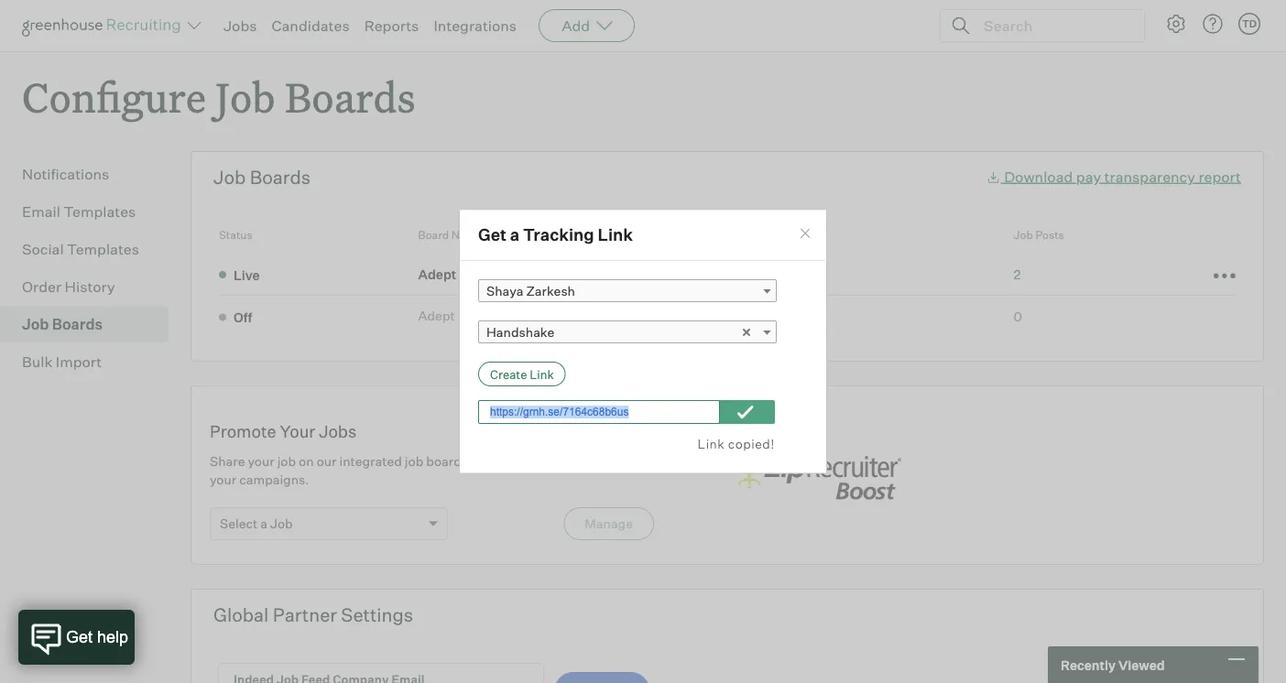 Task type: locate. For each thing, give the bounding box(es) containing it.
templates inside 'link'
[[67, 240, 139, 258]]

import
[[56, 353, 102, 371]]

1 vertical spatial templates
[[67, 240, 139, 258]]

add
[[562, 16, 590, 35]]

boards
[[426, 454, 468, 470]]

templates up the social templates 'link'
[[64, 203, 136, 221]]

jobs
[[224, 16, 257, 35], [319, 421, 357, 442]]

templates for email templates
[[64, 203, 136, 221]]

1 horizontal spatial job boards
[[213, 166, 311, 189]]

1 horizontal spatial job
[[405, 454, 423, 470]]

boards down candidates link
[[285, 70, 415, 124]]

0
[[1014, 308, 1022, 325]]

download
[[1004, 167, 1073, 186]]

candidates
[[272, 16, 350, 35]]

a inside dialog
[[510, 225, 520, 245]]

0 vertical spatial templates
[[64, 203, 136, 221]]

boards up 'status'
[[250, 166, 311, 189]]

1 vertical spatial job boards
[[22, 315, 103, 334]]

td
[[1242, 17, 1257, 30]]

0 horizontal spatial internal
[[458, 308, 504, 324]]

email templates
[[22, 203, 136, 221]]

boards
[[285, 70, 415, 124], [250, 166, 311, 189], [52, 315, 103, 334]]

job
[[216, 70, 275, 124], [213, 166, 246, 189], [1014, 228, 1033, 242], [22, 315, 49, 334], [270, 516, 293, 532]]

off
[[234, 309, 252, 325]]

your down share
[[210, 472, 236, 488]]

Indeed Job Feed Company Email text field
[[219, 664, 543, 683]]

recently viewed
[[1061, 657, 1165, 673]]

0 horizontal spatial a
[[260, 516, 267, 532]]

job boards
[[213, 166, 311, 189], [22, 315, 103, 334]]

link
[[598, 225, 633, 245], [698, 436, 725, 452]]

2
[[1014, 266, 1021, 282]]

1 vertical spatial jobs
[[319, 421, 357, 442]]

job left "on"
[[277, 454, 296, 470]]

2 adept from the top
[[418, 308, 455, 324]]

bulk import
[[22, 353, 102, 371]]

none submit inside 'get a tracking link' dialog
[[478, 362, 566, 386]]

internal
[[458, 308, 504, 324], [518, 311, 572, 323]]

None submit
[[478, 362, 566, 386]]

1 vertical spatial your
[[210, 472, 236, 488]]

adept internal link
[[418, 307, 509, 325]]

adept down adept link
[[418, 308, 455, 324]]

zip recruiter image
[[727, 440, 911, 511]]

configure image
[[1165, 13, 1187, 35]]

internal down shaya
[[458, 308, 504, 324]]

your
[[280, 421, 315, 442]]

a right get
[[510, 225, 520, 245]]

0 horizontal spatial job
[[277, 454, 296, 470]]

0 vertical spatial job boards
[[213, 166, 311, 189]]

job boards up 'status'
[[213, 166, 311, 189]]

name
[[451, 228, 482, 242]]

partner
[[273, 604, 337, 627]]

integrations link
[[434, 16, 517, 35]]

2 link
[[1014, 266, 1021, 282]]

select
[[220, 516, 258, 532]]

and
[[471, 454, 493, 470]]

job left boards on the left bottom of the page
[[405, 454, 423, 470]]

bulk import link
[[22, 351, 161, 373]]

configure
[[22, 70, 206, 124]]

adept
[[418, 266, 456, 282], [418, 308, 455, 324]]

0 vertical spatial jobs
[[224, 16, 257, 35]]

2 job from the left
[[405, 454, 423, 470]]

0 vertical spatial link
[[598, 225, 633, 245]]

1 horizontal spatial your
[[248, 454, 274, 470]]

get a tracking link
[[478, 225, 633, 245]]

reports
[[364, 16, 419, 35]]

promote
[[210, 421, 276, 442]]

templates
[[64, 203, 136, 221], [67, 240, 139, 258]]

1 adept from the top
[[418, 266, 456, 282]]

global
[[213, 604, 269, 627]]

close image
[[798, 226, 813, 241]]

email
[[22, 203, 60, 221]]

jobs up our
[[319, 421, 357, 442]]

job boards inside job boards link
[[22, 315, 103, 334]]

0 vertical spatial a
[[510, 225, 520, 245]]

job
[[277, 454, 296, 470], [405, 454, 423, 470]]

adept down board
[[418, 266, 456, 282]]

your up campaigns.
[[248, 454, 274, 470]]

link right tracking
[[598, 225, 633, 245]]

1 vertical spatial a
[[260, 516, 267, 532]]

a
[[510, 225, 520, 245], [260, 516, 267, 532]]

zarkesh
[[526, 283, 575, 299]]

td button
[[1238, 13, 1260, 35]]

social templates link
[[22, 238, 161, 260]]

0 vertical spatial adept
[[418, 266, 456, 282]]

0 horizontal spatial link
[[598, 225, 633, 245]]

templates up order history link on the left of the page
[[67, 240, 139, 258]]

1 vertical spatial link
[[698, 436, 725, 452]]

1 vertical spatial adept
[[418, 308, 455, 324]]

notifications
[[22, 165, 109, 183]]

0 horizontal spatial jobs
[[224, 16, 257, 35]]

link left copied!
[[698, 436, 725, 452]]

integrations
[[434, 16, 517, 35]]

boards up import at bottom
[[52, 315, 103, 334]]

get a tracking link dialog
[[459, 209, 827, 474]]

1 horizontal spatial internal
[[518, 311, 572, 323]]

notifications link
[[22, 163, 161, 185]]

promote your jobs
[[210, 421, 357, 442]]

None text field
[[478, 400, 720, 424]]

download pay transparency report
[[1004, 167, 1241, 186]]

adept for adept
[[418, 266, 456, 282]]

job left posts
[[1014, 228, 1033, 242]]

1 horizontal spatial a
[[510, 225, 520, 245]]

order
[[22, 278, 61, 296]]

0 horizontal spatial job boards
[[22, 315, 103, 334]]

recently
[[1061, 657, 1116, 673]]

your
[[248, 454, 274, 470], [210, 472, 236, 488]]

internal down zarkesh
[[518, 311, 572, 323]]

email templates link
[[22, 201, 161, 223]]

social
[[22, 240, 64, 258]]

job boards up bulk import
[[22, 315, 103, 334]]

jobs left candidates
[[224, 16, 257, 35]]

adept link
[[418, 265, 462, 283]]

social templates
[[22, 240, 139, 258]]

a right select
[[260, 516, 267, 532]]

order history
[[22, 278, 115, 296]]

a for get
[[510, 225, 520, 245]]

track
[[496, 454, 527, 470]]



Task type: describe. For each thing, give the bounding box(es) containing it.
configure job boards
[[22, 70, 415, 124]]

order history link
[[22, 276, 161, 298]]

jobs link
[[224, 16, 257, 35]]

shaya
[[486, 283, 523, 299]]

status
[[219, 228, 252, 242]]

select a job
[[220, 516, 293, 532]]

bulk
[[22, 353, 53, 371]]

adept internal
[[418, 308, 504, 324]]

2 vertical spatial boards
[[52, 315, 103, 334]]

campaigns.
[[239, 472, 309, 488]]

global partner settings
[[213, 604, 413, 627]]

posts
[[1035, 228, 1064, 242]]

0 vertical spatial your
[[248, 454, 274, 470]]

our
[[317, 454, 337, 470]]

tracking
[[523, 225, 594, 245]]

Search text field
[[979, 12, 1128, 39]]

of
[[634, 454, 646, 470]]

job right select
[[270, 516, 293, 532]]

add button
[[539, 9, 635, 42]]

history
[[65, 278, 115, 296]]

job posts
[[1014, 228, 1064, 242]]

shaya zarkesh
[[486, 283, 575, 299]]

shaya zarkesh link
[[478, 279, 777, 302]]

link copied!
[[698, 436, 775, 452]]

integrated
[[339, 454, 402, 470]]

1 job from the left
[[277, 454, 296, 470]]

on
[[299, 454, 314, 470]]

a for select
[[260, 516, 267, 532]]

handshake
[[486, 324, 554, 340]]

report
[[1198, 167, 1241, 186]]

templates for social templates
[[67, 240, 139, 258]]

viewed
[[1118, 657, 1165, 673]]

job down jobs link at the left of page
[[216, 70, 275, 124]]

greenhouse recruiting image
[[22, 15, 187, 37]]

job up bulk
[[22, 315, 49, 334]]

pay
[[1076, 167, 1101, 186]]

settings
[[341, 604, 413, 627]]

1 vertical spatial boards
[[250, 166, 311, 189]]

0 vertical spatial boards
[[285, 70, 415, 124]]

share your job on our integrated job boards and track the effectiveness of your campaigns.
[[210, 454, 646, 488]]

td button
[[1235, 9, 1264, 38]]

transparency
[[1104, 167, 1195, 186]]

adept for adept internal
[[418, 308, 455, 324]]

get
[[478, 225, 507, 245]]

handshake link
[[478, 321, 777, 343]]

share
[[210, 454, 245, 470]]

effectiveness
[[552, 454, 631, 470]]

copied!
[[728, 436, 775, 452]]

job boards link
[[22, 313, 161, 335]]

0 link
[[1014, 308, 1022, 325]]

job up 'status'
[[213, 166, 246, 189]]

reports link
[[364, 16, 419, 35]]

board
[[418, 228, 449, 242]]

candidates link
[[272, 16, 350, 35]]

none text field inside 'get a tracking link' dialog
[[478, 400, 720, 424]]

0 horizontal spatial your
[[210, 472, 236, 488]]

1 horizontal spatial link
[[698, 436, 725, 452]]

1 horizontal spatial jobs
[[319, 421, 357, 442]]

board name
[[418, 228, 482, 242]]

live
[[234, 267, 260, 283]]

the
[[530, 454, 549, 470]]

download pay transparency report link
[[986, 167, 1241, 186]]



Task type: vqa. For each thing, say whether or not it's contained in the screenshot.
TEMPLATES for Email Templates
yes



